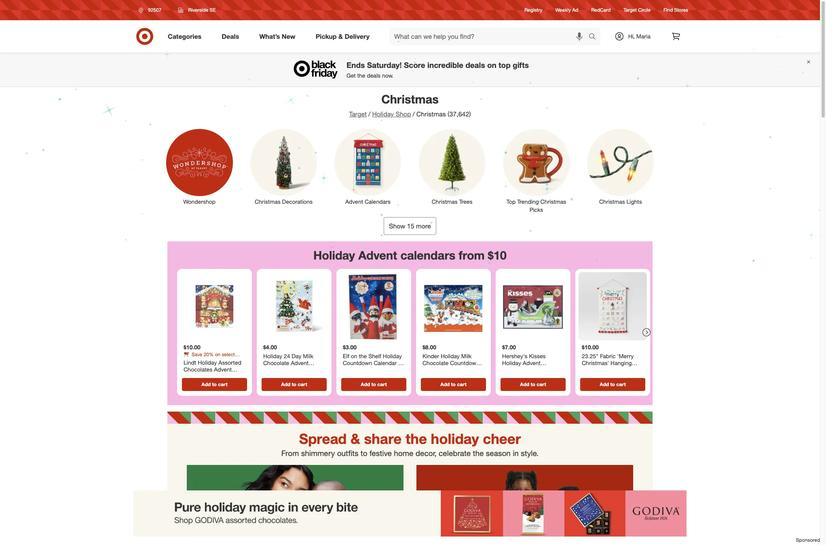 Task type: vqa. For each thing, say whether or not it's contained in the screenshot.


Task type: describe. For each thing, give the bounding box(es) containing it.
23.25"
[[582, 352, 599, 359]]

chocolate
[[224, 357, 245, 363]]

what's new link
[[252, 27, 306, 45]]

white
[[626, 367, 640, 373]]

target link
[[349, 110, 367, 118]]

add to cart for elf on the shelf holiday countdown calendar - 1.76oz/24ct
[[361, 381, 387, 387]]

$10.00 23.25" fabric 'merry christmas' hanging advent calendar white - wondershop™
[[582, 344, 640, 380]]

target circle
[[624, 7, 651, 13]]

$10.00 for $10.00 23.25" fabric 'merry christmas' hanging advent calendar white - wondershop™
[[582, 344, 599, 351]]

advent inside lindt holiday assorted chocolates advent calendar - 4.5oz
[[214, 366, 232, 373]]

(37,642)
[[448, 110, 471, 118]]

target circle link
[[624, 7, 651, 14]]

christmas'
[[582, 359, 609, 366]]

christmas for christmas trees
[[432, 198, 458, 205]]

on for save 20% on select lindt & ghirardelli chocolate
[[215, 351, 221, 357]]

add for hershey's kisses holiday advent calendar - 3.8oz
[[520, 381, 529, 387]]

wondershop™
[[586, 374, 621, 380]]

pickup
[[316, 32, 337, 40]]

circle
[[638, 7, 651, 13]]

holiday inside christmas target / holiday shop / christmas (37,642)
[[372, 110, 394, 118]]

decor,
[[416, 449, 437, 458]]

- inside $10.00 23.25" fabric 'merry christmas' hanging advent calendar white - wondershop™
[[582, 374, 584, 380]]

shelf
[[368, 352, 381, 359]]

kisses
[[529, 352, 546, 359]]

christmas inside top trending christmas picks
[[540, 198, 566, 205]]

now.
[[382, 72, 393, 79]]

$7.00
[[502, 344, 516, 351]]

elf on the shelf holiday countdown calendar - 1.76oz/24ct image
[[340, 272, 408, 340]]

to for elf on the shelf holiday countdown calendar - 1.76oz/24ct
[[371, 381, 376, 387]]

trending
[[517, 198, 539, 205]]

christmas target / holiday shop / christmas (37,642)
[[349, 92, 471, 118]]

categories
[[168, 32, 201, 40]]

to for kinder holiday milk chocolate countdown calendar - 4.4oz
[[451, 381, 456, 387]]

lindt holiday assorted chocolates advent calendar - 4.5oz image
[[180, 272, 249, 340]]

find
[[664, 7, 673, 13]]

- inside $7.00 hershey's kisses holiday advent calendar - 3.8oz
[[527, 367, 529, 373]]

to for 23.25" fabric 'merry christmas' hanging advent calendar white - wondershop™
[[610, 381, 615, 387]]

christmas lights
[[599, 198, 642, 205]]

- inside lindt holiday assorted chocolates advent calendar - 4.5oz
[[208, 373, 210, 380]]

sponsored
[[796, 537, 820, 543]]

calendar inside $3.00 elf on the shelf holiday countdown calendar - 1.76oz/24ct
[[374, 359, 397, 366]]

from
[[281, 449, 299, 458]]

advent calendars
[[345, 198, 391, 205]]

spread & share the holiday cheer from shimmery outfits to festive home decor, celebrate the season in style.
[[281, 430, 539, 458]]

advent calendars link
[[329, 128, 407, 206]]

home
[[394, 449, 413, 458]]

stores
[[674, 7, 688, 13]]

add for lindt holiday assorted chocolates advent calendar - 4.5oz
[[202, 381, 211, 387]]

decorations
[[282, 198, 313, 205]]

cart for hershey's kisses holiday advent calendar - 3.8oz
[[537, 381, 546, 387]]

chocolates
[[184, 366, 212, 373]]

$4.00 link
[[260, 272, 328, 376]]

lindt inside lindt holiday assorted chocolates advent calendar - 4.5oz
[[184, 359, 196, 366]]

holiday inside lindt holiday assorted chocolates advent calendar - 4.5oz
[[198, 359, 217, 366]]

incredible
[[427, 60, 463, 70]]

$8.00
[[423, 344, 436, 351]]

hi,
[[628, 33, 635, 40]]

4.4oz
[[451, 367, 465, 373]]

advent inside $10.00 23.25" fabric 'merry christmas' hanging advent calendar white - wondershop™
[[582, 367, 600, 373]]

$8.00 kinder holiday milk chocolate countdown calendar - 4.4oz
[[423, 344, 479, 373]]

wondershop
[[183, 198, 216, 205]]

cart for 23.25" fabric 'merry christmas' hanging advent calendar white - wondershop™
[[616, 381, 626, 387]]

shop
[[396, 110, 411, 118]]

add to cart button for hershey's kisses holiday advent calendar - 3.8oz
[[501, 378, 566, 391]]

holiday shop link
[[372, 110, 411, 118]]

92507 button
[[133, 3, 170, 17]]

season
[[486, 449, 511, 458]]

& for spread
[[351, 430, 360, 447]]

se
[[210, 7, 216, 13]]

christmas lights link
[[582, 128, 660, 206]]

kinder holiday milk chocolate countdown calendar - 4.4oz image
[[419, 272, 488, 340]]

add to cart button for lindt holiday assorted chocolates advent calendar - 4.5oz
[[182, 378, 247, 391]]

christmas decorations link
[[245, 128, 323, 206]]

23.25" fabric 'merry christmas' hanging advent calendar white - wondershop™ image
[[579, 272, 647, 340]]

christmas trees link
[[413, 128, 491, 206]]

the inside ends saturday! score incredible deals on top gifts get the deals now.
[[357, 72, 365, 79]]

festive
[[370, 449, 392, 458]]

riverside
[[188, 7, 208, 13]]

What can we help you find? suggestions appear below search field
[[389, 27, 591, 45]]

2 / from the left
[[413, 110, 415, 118]]

shimmery
[[301, 449, 335, 458]]

the inside $3.00 elf on the shelf holiday countdown calendar - 1.76oz/24ct
[[359, 352, 367, 359]]

target inside christmas target / holiday shop / christmas (37,642)
[[349, 110, 367, 118]]

christmas for christmas target / holiday shop / christmas (37,642)
[[381, 92, 439, 106]]

fabric
[[600, 352, 616, 359]]

to for hershey's kisses holiday advent calendar - 3.8oz
[[531, 381, 535, 387]]

chocolate
[[423, 359, 449, 366]]

riverside se
[[188, 7, 216, 13]]

ends
[[347, 60, 365, 70]]

lights
[[627, 198, 642, 205]]

advertisement region
[[0, 490, 820, 537]]

countdown inside $3.00 elf on the shelf holiday countdown calendar - 1.76oz/24ct
[[343, 359, 372, 366]]

delivery
[[345, 32, 370, 40]]

find stores link
[[664, 7, 688, 14]]

20%
[[204, 351, 214, 357]]

add to cart for kinder holiday milk chocolate countdown calendar - 4.4oz
[[441, 381, 467, 387]]

maria
[[636, 33, 651, 40]]

assorted
[[218, 359, 241, 366]]

calendar inside $7.00 hershey's kisses holiday advent calendar - 3.8oz
[[502, 367, 525, 373]]

lindt holiday assorted chocolates advent calendar - 4.5oz
[[184, 359, 241, 380]]

calendar inside lindt holiday assorted chocolates advent calendar - 4.5oz
[[184, 373, 207, 380]]

redcard
[[591, 7, 611, 13]]

to for lindt holiday assorted chocolates advent calendar - 4.5oz
[[212, 381, 217, 387]]

hanging
[[611, 359, 632, 366]]

save
[[192, 351, 202, 357]]

weekly ad link
[[555, 7, 578, 14]]

gifts
[[513, 60, 529, 70]]



Task type: locate. For each thing, give the bounding box(es) containing it.
cart for lindt holiday assorted chocolates advent calendar - 4.5oz
[[218, 381, 228, 387]]

deals left top
[[466, 60, 485, 70]]

- inside $3.00 elf on the shelf holiday countdown calendar - 1.76oz/24ct
[[398, 359, 401, 366]]

/
[[368, 110, 371, 118], [413, 110, 415, 118]]

saturday!
[[367, 60, 402, 70]]

top trending christmas picks link
[[498, 128, 575, 214]]

find stores
[[664, 7, 688, 13]]

0 vertical spatial deals
[[466, 60, 485, 70]]

add for elf on the shelf holiday countdown calendar - 1.76oz/24ct
[[361, 381, 370, 387]]

6 add to cart button from the left
[[580, 378, 645, 391]]

ends saturday! score incredible deals on top gifts get the deals now.
[[347, 60, 529, 79]]

christmas left decorations
[[255, 198, 281, 205]]

2 lindt from the top
[[184, 359, 196, 366]]

advent up 4.5oz
[[214, 366, 232, 373]]

& up outfits at bottom left
[[351, 430, 360, 447]]

cart for elf on the shelf holiday countdown calendar - 1.76oz/24ct
[[377, 381, 387, 387]]

deals link
[[215, 27, 249, 45]]

score
[[404, 60, 425, 70]]

1 horizontal spatial /
[[413, 110, 415, 118]]

christmas left trees on the right top
[[432, 198, 458, 205]]

add to cart for 23.25" fabric 'merry christmas' hanging advent calendar white - wondershop™
[[600, 381, 626, 387]]

15
[[407, 222, 414, 230]]

- left 4.4oz
[[447, 367, 449, 373]]

get
[[347, 72, 356, 79]]

hi, maria
[[628, 33, 651, 40]]

cheer
[[483, 430, 521, 447]]

advent up 3.8oz
[[523, 359, 541, 366]]

$4.00
[[263, 344, 277, 351]]

lindt inside save 20% on select lindt & ghirardelli chocolate
[[184, 357, 194, 363]]

calendar down hershey's
[[502, 367, 525, 373]]

outfits
[[337, 449, 359, 458]]

holiday
[[431, 430, 479, 447]]

advent down christmas' at the bottom right
[[582, 367, 600, 373]]

/ right shop
[[413, 110, 415, 118]]

lindt
[[184, 357, 194, 363], [184, 359, 196, 366]]

to
[[212, 381, 217, 387], [292, 381, 296, 387], [371, 381, 376, 387], [451, 381, 456, 387], [531, 381, 535, 387], [610, 381, 615, 387], [361, 449, 367, 458]]

2 horizontal spatial &
[[351, 430, 360, 447]]

christmas right shop
[[416, 110, 446, 118]]

select
[[222, 351, 235, 357]]

christmas up picks
[[540, 198, 566, 205]]

5 add from the left
[[520, 381, 529, 387]]

5 cart from the left
[[537, 381, 546, 387]]

1 add to cart button from the left
[[182, 378, 247, 391]]

2 horizontal spatial on
[[487, 60, 496, 70]]

&
[[338, 32, 343, 40], [196, 357, 199, 363], [351, 430, 360, 447]]

christmas trees
[[432, 198, 473, 205]]

1 lindt from the top
[[184, 357, 194, 363]]

/ right target link
[[368, 110, 371, 118]]

1 countdown from the left
[[343, 359, 372, 366]]

$10.00 up save in the bottom of the page
[[184, 344, 201, 351]]

christmas for christmas decorations
[[255, 198, 281, 205]]

calendar inside $10.00 23.25" fabric 'merry christmas' hanging advent calendar white - wondershop™
[[601, 367, 624, 373]]

picks
[[530, 206, 543, 213]]

-
[[398, 359, 401, 366], [447, 367, 449, 373], [527, 367, 529, 373], [208, 373, 210, 380], [582, 374, 584, 380]]

in
[[513, 449, 519, 458]]

1 vertical spatial target
[[349, 110, 367, 118]]

holiday inside $8.00 kinder holiday milk chocolate countdown calendar - 4.4oz
[[441, 352, 460, 359]]

4 add from the left
[[441, 381, 450, 387]]

- left 4.5oz
[[208, 373, 210, 380]]

what's new
[[259, 32, 295, 40]]

0 horizontal spatial target
[[349, 110, 367, 118]]

target left the holiday shop link on the top
[[349, 110, 367, 118]]

1 horizontal spatial $10.00
[[582, 344, 599, 351]]

show 15 more
[[389, 222, 431, 230]]

1 vertical spatial &
[[196, 357, 199, 363]]

on inside $3.00 elf on the shelf holiday countdown calendar - 1.76oz/24ct
[[351, 352, 357, 359]]

2 add to cart from the left
[[281, 381, 307, 387]]

christmas decorations
[[255, 198, 313, 205]]

on inside ends saturday! score incredible deals on top gifts get the deals now.
[[487, 60, 496, 70]]

on for $3.00 elf on the shelf holiday countdown calendar - 1.76oz/24ct
[[351, 352, 357, 359]]

add to cart button for elf on the shelf holiday countdown calendar - 1.76oz/24ct
[[341, 378, 406, 391]]

calendar down the chocolates
[[184, 373, 207, 380]]

style.
[[521, 449, 539, 458]]

0 vertical spatial &
[[338, 32, 343, 40]]

add for 23.25" fabric 'merry christmas' hanging advent calendar white - wondershop™
[[600, 381, 609, 387]]

& inside spread & share the holiday cheer from shimmery outfits to festive home decor, celebrate the season in style.
[[351, 430, 360, 447]]

2 add to cart button from the left
[[262, 378, 327, 391]]

4 add to cart button from the left
[[421, 378, 486, 391]]

on left top
[[487, 60, 496, 70]]

$3.00
[[343, 344, 357, 351]]

1 horizontal spatial target
[[624, 7, 637, 13]]

on right elf
[[351, 352, 357, 359]]

5 add to cart from the left
[[520, 381, 546, 387]]

advent left the calendars
[[345, 198, 363, 205]]

registry link
[[525, 7, 543, 14]]

add to cart button for kinder holiday milk chocolate countdown calendar - 4.4oz
[[421, 378, 486, 391]]

celebrate
[[439, 449, 471, 458]]

weekly ad
[[555, 7, 578, 13]]

search button
[[585, 27, 604, 47]]

3 cart from the left
[[377, 381, 387, 387]]

3 add from the left
[[361, 381, 370, 387]]

advent
[[345, 198, 363, 205], [358, 248, 397, 262], [523, 359, 541, 366], [214, 366, 232, 373], [582, 367, 600, 373]]

hershey's kisses holiday advent calendar - 3.8oz image
[[499, 272, 567, 340]]

1 vertical spatial deals
[[367, 72, 381, 79]]

calendar down the "chocolate"
[[423, 367, 446, 373]]

the right get
[[357, 72, 365, 79]]

redcard link
[[591, 7, 611, 14]]

$10.00 up 23.25"
[[582, 344, 599, 351]]

christmas for christmas lights
[[599, 198, 625, 205]]

add for kinder holiday milk chocolate countdown calendar - 4.4oz
[[441, 381, 450, 387]]

holiday advent calendars from $10
[[313, 248, 507, 262]]

2 vertical spatial &
[[351, 430, 360, 447]]

1 / from the left
[[368, 110, 371, 118]]

ad
[[572, 7, 578, 13]]

countdown up 1.76oz/24ct
[[343, 359, 372, 366]]

on
[[487, 60, 496, 70], [215, 351, 221, 357], [351, 352, 357, 359]]

6 cart from the left
[[616, 381, 626, 387]]

0 vertical spatial target
[[624, 7, 637, 13]]

1 horizontal spatial countdown
[[450, 359, 479, 366]]

$3.00 elf on the shelf holiday countdown calendar - 1.76oz/24ct
[[343, 344, 402, 373]]

0 horizontal spatial /
[[368, 110, 371, 118]]

- inside $8.00 kinder holiday milk chocolate countdown calendar - 4.4oz
[[447, 367, 449, 373]]

0 horizontal spatial countdown
[[343, 359, 372, 366]]

deals left now.
[[367, 72, 381, 79]]

add to cart button for 23.25" fabric 'merry christmas' hanging advent calendar white - wondershop™
[[580, 378, 645, 391]]

the left shelf
[[359, 352, 367, 359]]

target
[[624, 7, 637, 13], [349, 110, 367, 118]]

search
[[585, 33, 604, 41]]

the up decor,
[[406, 430, 427, 447]]

top
[[499, 60, 511, 70]]

- down christmas' at the bottom right
[[582, 374, 584, 380]]

1 horizontal spatial on
[[351, 352, 357, 359]]

from
[[459, 248, 485, 262]]

registry
[[525, 7, 543, 13]]

on right 20%
[[215, 351, 221, 357]]

advent down show
[[358, 248, 397, 262]]

3.8oz
[[531, 367, 544, 373]]

holiday inside $3.00 elf on the shelf holiday countdown calendar - 1.76oz/24ct
[[383, 352, 402, 359]]

3 add to cart from the left
[[361, 381, 387, 387]]

spread
[[299, 430, 347, 447]]

$10.00 inside $10.00 23.25" fabric 'merry christmas' hanging advent calendar white - wondershop™
[[582, 344, 599, 351]]

carousel region
[[167, 241, 653, 412]]

& up the chocolates
[[196, 357, 199, 363]]

add to cart for lindt holiday assorted chocolates advent calendar - 4.5oz
[[202, 381, 228, 387]]

1 add to cart from the left
[[202, 381, 228, 387]]

1 add from the left
[[202, 381, 211, 387]]

countdown inside $8.00 kinder holiday milk chocolate countdown calendar - 4.4oz
[[450, 359, 479, 366]]

milk
[[461, 352, 472, 359]]

0 horizontal spatial on
[[215, 351, 221, 357]]

deals
[[466, 60, 485, 70], [367, 72, 381, 79]]

3 add to cart button from the left
[[341, 378, 406, 391]]

1 cart from the left
[[218, 381, 228, 387]]

calendar down hanging
[[601, 367, 624, 373]]

1 horizontal spatial deals
[[466, 60, 485, 70]]

add to cart button
[[182, 378, 247, 391], [262, 378, 327, 391], [341, 378, 406, 391], [421, 378, 486, 391], [501, 378, 566, 391], [580, 378, 645, 391]]

christmas
[[381, 92, 439, 106], [416, 110, 446, 118], [255, 198, 281, 205], [432, 198, 458, 205], [540, 198, 566, 205], [599, 198, 625, 205]]

5 add to cart button from the left
[[501, 378, 566, 391]]

& inside save 20% on select lindt & ghirardelli chocolate
[[196, 357, 199, 363]]

6 add from the left
[[600, 381, 609, 387]]

1 $10.00 from the left
[[184, 344, 201, 351]]

2 add from the left
[[281, 381, 290, 387]]

on inside save 20% on select lindt & ghirardelli chocolate
[[215, 351, 221, 357]]

6 add to cart from the left
[[600, 381, 626, 387]]

new
[[282, 32, 295, 40]]

1.76oz/24ct
[[343, 367, 373, 373]]

trees
[[459, 198, 473, 205]]

holiday 24 day milk chocolate advent calendar, package may vary - 2oz - favorite day™ image
[[260, 272, 328, 340]]

christmas up shop
[[381, 92, 439, 106]]

hershey's
[[502, 352, 528, 359]]

holiday inside $7.00 hershey's kisses holiday advent calendar - 3.8oz
[[502, 359, 521, 366]]

0 horizontal spatial $10.00
[[184, 344, 201, 351]]

0 horizontal spatial &
[[196, 357, 199, 363]]

2 cart from the left
[[298, 381, 307, 387]]

calendars
[[365, 198, 391, 205]]

2 $10.00 from the left
[[582, 344, 599, 351]]

1 horizontal spatial &
[[338, 32, 343, 40]]

cart for kinder holiday milk chocolate countdown calendar - 4.4oz
[[457, 381, 467, 387]]

deals
[[222, 32, 239, 40]]

$10.00 for $10.00
[[184, 344, 201, 351]]

target left circle on the right top of the page
[[624, 7, 637, 13]]

- left the "chocolate"
[[398, 359, 401, 366]]

countdown down milk
[[450, 359, 479, 366]]

top trending christmas picks
[[507, 198, 566, 213]]

- left 3.8oz
[[527, 367, 529, 373]]

the left season
[[473, 449, 484, 458]]

kinder
[[423, 352, 439, 359]]

4 add to cart from the left
[[441, 381, 467, 387]]

'merry
[[617, 352, 634, 359]]

2 countdown from the left
[[450, 359, 479, 366]]

save 20% on select lindt & ghirardelli chocolate
[[184, 351, 245, 363]]

calendar inside $8.00 kinder holiday milk chocolate countdown calendar - 4.4oz
[[423, 367, 446, 373]]

riverside se button
[[173, 3, 221, 17]]

add to cart for hershey's kisses holiday advent calendar - 3.8oz
[[520, 381, 546, 387]]

christmas left lights
[[599, 198, 625, 205]]

elf
[[343, 352, 349, 359]]

to inside spread & share the holiday cheer from shimmery outfits to festive home decor, celebrate the season in style.
[[361, 449, 367, 458]]

more
[[416, 222, 431, 230]]

4.5oz
[[212, 373, 226, 380]]

calendar down shelf
[[374, 359, 397, 366]]

& for pickup
[[338, 32, 343, 40]]

add to cart
[[202, 381, 228, 387], [281, 381, 307, 387], [361, 381, 387, 387], [441, 381, 467, 387], [520, 381, 546, 387], [600, 381, 626, 387]]

92507
[[148, 7, 162, 13]]

advent inside $7.00 hershey's kisses holiday advent calendar - 3.8oz
[[523, 359, 541, 366]]

& right pickup
[[338, 32, 343, 40]]

ghirardelli
[[200, 357, 222, 363]]

wondershop link
[[161, 128, 238, 206]]

share
[[364, 430, 402, 447]]

4 cart from the left
[[457, 381, 467, 387]]

$10
[[488, 248, 507, 262]]

0 horizontal spatial deals
[[367, 72, 381, 79]]



